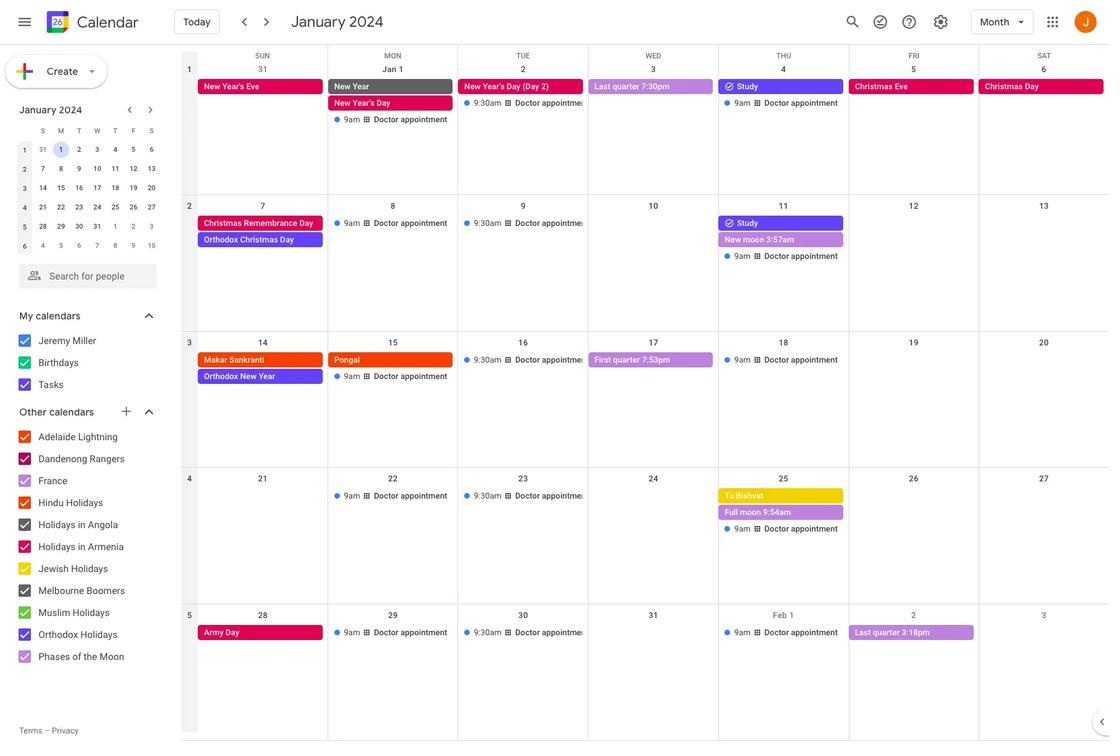 Task type: describe. For each thing, give the bounding box(es) containing it.
1 left december 31 element
[[23, 146, 27, 154]]

grid containing 1
[[181, 45, 1109, 741]]

day right army
[[226, 628, 239, 638]]

holidays in angola
[[38, 519, 118, 530]]

france
[[38, 475, 67, 486]]

orthodox inside makar sankranti orthodox new year
[[204, 371, 238, 381]]

row containing 21
[[16, 198, 161, 217]]

6 up "13" element
[[150, 146, 154, 153]]

25 element
[[107, 199, 124, 216]]

16 inside 16 element
[[75, 184, 83, 192]]

thu
[[776, 52, 791, 60]]

terms link
[[19, 726, 42, 736]]

row containing 2
[[181, 195, 1109, 332]]

first quarter 7:53pm
[[595, 355, 670, 364]]

moon inside tu bishvat full moon 9:54am
[[740, 508, 761, 518]]

0 horizontal spatial 2024
[[59, 104, 82, 116]]

10 for february 10 element
[[148, 242, 156, 249]]

0 horizontal spatial 8
[[59, 165, 63, 172]]

row containing 3
[[181, 332, 1109, 468]]

10 element
[[89, 161, 106, 177]]

26 element
[[125, 199, 142, 216]]

melbourne
[[38, 585, 84, 596]]

february 3 element
[[143, 218, 160, 235]]

rangers
[[90, 453, 125, 464]]

cell containing christmas remembrance day
[[198, 216, 328, 265]]

19 element
[[125, 180, 142, 196]]

study for 11
[[737, 218, 758, 228]]

(day
[[523, 82, 539, 91]]

calendars for my calendars
[[36, 310, 81, 322]]

27 inside row
[[148, 203, 156, 211]]

7 inside grid
[[260, 201, 265, 211]]

february 1 element
[[107, 218, 124, 235]]

new year's eve
[[204, 82, 259, 91]]

0 vertical spatial 2024
[[349, 12, 384, 32]]

30 inside grid
[[518, 611, 528, 620]]

new moon 3:57am
[[725, 235, 794, 244]]

0 vertical spatial january
[[291, 12, 346, 32]]

army day
[[204, 628, 239, 638]]

full
[[725, 508, 738, 518]]

9:30am for 30
[[474, 628, 502, 638]]

february 8 element
[[107, 238, 124, 254]]

30 inside row group
[[75, 223, 83, 230]]

january 2024 grid
[[13, 121, 161, 256]]

new for new moon 3:57am
[[725, 235, 741, 244]]

makar sankranti orthodox new year
[[204, 355, 275, 381]]

holidays down hindu at the bottom of page
[[38, 519, 76, 530]]

w
[[94, 127, 100, 134]]

28 inside grid
[[258, 611, 268, 620]]

12 inside grid
[[909, 201, 919, 211]]

my calendars button
[[3, 305, 170, 327]]

tue
[[516, 52, 530, 60]]

other calendars list
[[3, 426, 170, 668]]

1 horizontal spatial 8
[[113, 242, 117, 249]]

6 left february 4 element
[[23, 242, 27, 250]]

30 element
[[71, 218, 87, 235]]

16 element
[[71, 180, 87, 196]]

new year's day (day 2)
[[464, 82, 549, 91]]

1 9:30am from the top
[[474, 98, 502, 108]]

christmas day
[[985, 82, 1039, 91]]

27 inside grid
[[1039, 474, 1049, 484]]

tasks
[[38, 379, 64, 390]]

row group inside the january 2024 grid
[[16, 140, 161, 256]]

jeremy
[[38, 335, 70, 346]]

year's inside new year new year's day
[[353, 98, 375, 108]]

3:57am
[[767, 235, 794, 244]]

26 inside grid
[[909, 474, 919, 484]]

angola
[[88, 519, 118, 530]]

1 inside cell
[[59, 146, 63, 153]]

february 6 element
[[71, 238, 87, 254]]

last quarter 3:18pm
[[855, 628, 930, 638]]

remembrance
[[244, 218, 297, 228]]

lightning
[[78, 431, 118, 442]]

create
[[47, 65, 78, 78]]

18 inside "18" element
[[112, 184, 119, 192]]

month
[[980, 16, 1010, 28]]

terms
[[19, 726, 42, 736]]

0 vertical spatial 9
[[77, 165, 81, 172]]

Search for people text field
[[27, 264, 148, 289]]

11 inside 'element'
[[112, 165, 119, 172]]

new for new year's day (day 2)
[[464, 82, 481, 91]]

today button
[[174, 5, 220, 38]]

25 inside row
[[112, 203, 119, 211]]

12 inside "element"
[[130, 165, 137, 172]]

24 element
[[89, 199, 106, 216]]

dandenong rangers
[[38, 453, 125, 464]]

0 horizontal spatial january 2024
[[19, 104, 82, 116]]

new year's day button
[[328, 95, 453, 111]]

new for new year's eve
[[204, 82, 220, 91]]

new year button
[[328, 79, 453, 94]]

3:18pm
[[902, 628, 930, 638]]

day down sat
[[1025, 82, 1039, 91]]

fri
[[909, 52, 920, 60]]

birthdays
[[38, 357, 79, 368]]

1 horizontal spatial 9
[[132, 242, 136, 249]]

pongal
[[334, 355, 360, 364]]

calendar
[[77, 13, 139, 32]]

today
[[183, 16, 211, 28]]

adelaide
[[38, 431, 76, 442]]

armenia
[[88, 541, 124, 552]]

my calendars
[[19, 310, 81, 322]]

last quarter 7:30pm button
[[589, 79, 713, 94]]

holidays for orthodox
[[80, 629, 118, 640]]

22 inside grid
[[388, 474, 398, 484]]

4 9:30am from the top
[[474, 491, 502, 501]]

new year's day (day 2) button
[[458, 79, 583, 94]]

full moon 9:54am button
[[719, 505, 843, 520]]

hindu
[[38, 497, 64, 508]]

20 inside row group
[[148, 184, 156, 192]]

new year's eve button
[[198, 79, 323, 94]]

2 s from the left
[[150, 127, 154, 134]]

m
[[58, 127, 64, 134]]

the
[[84, 651, 97, 662]]

29 inside row group
[[57, 223, 65, 230]]

last quarter 7:30pm
[[595, 82, 670, 91]]

16 inside grid
[[518, 338, 528, 347]]

add other calendars image
[[120, 405, 133, 418]]

20 element
[[143, 180, 160, 196]]

9:30am for 9
[[474, 218, 502, 228]]

year inside new year new year's day
[[353, 82, 369, 91]]

18 element
[[107, 180, 124, 196]]

month button
[[971, 5, 1034, 38]]

cell containing tu bishvat
[[719, 489, 849, 538]]

jan
[[382, 65, 397, 74]]

10 inside grid
[[649, 201, 659, 211]]

wed
[[646, 52, 662, 60]]

christmas remembrance day button
[[198, 216, 323, 231]]

terms – privacy
[[19, 726, 79, 736]]

row containing 31
[[16, 140, 161, 159]]

21 inside row
[[39, 203, 47, 211]]

14 inside row group
[[39, 184, 47, 192]]

holidays in armenia
[[38, 541, 124, 552]]

28 element
[[35, 218, 51, 235]]

day left (day
[[507, 82, 521, 91]]

christmas for christmas day
[[985, 82, 1023, 91]]

orthodox inside christmas remembrance day orthodox christmas day
[[204, 235, 238, 244]]

1 vertical spatial 20
[[1039, 338, 1049, 347]]

my calendars list
[[3, 330, 170, 396]]

army day button
[[198, 625, 323, 640]]

10 for 10 element
[[93, 165, 101, 172]]

year's for eve
[[222, 82, 244, 91]]

0 vertical spatial 7
[[41, 165, 45, 172]]

25 inside grid
[[779, 474, 789, 484]]

new down new year 'button'
[[334, 98, 351, 108]]

–
[[44, 726, 50, 736]]

last quarter 3:18pm button
[[849, 625, 974, 640]]

last for last quarter 7:30pm
[[595, 82, 611, 91]]

tu bishvat button
[[719, 489, 843, 504]]

february 4 element
[[35, 238, 51, 254]]

quarter for 3:18pm
[[873, 628, 900, 638]]

2 t from the left
[[113, 127, 118, 134]]

24 inside row
[[93, 203, 101, 211]]

22 inside 'element'
[[57, 203, 65, 211]]

privacy
[[52, 726, 79, 736]]

orthodox christmas day button
[[198, 232, 323, 247]]

christmas remembrance day orthodox christmas day
[[204, 218, 313, 244]]

of
[[72, 651, 81, 662]]

first
[[595, 355, 611, 364]]

hindu holidays
[[38, 497, 103, 508]]

orthodox new year button
[[198, 369, 323, 384]]

1 right feb at the bottom right
[[790, 611, 794, 620]]

row containing 7
[[16, 159, 161, 179]]

phases
[[38, 651, 70, 662]]

calendar heading
[[74, 13, 139, 32]]



Task type: vqa. For each thing, say whether or not it's contained in the screenshot.
28 link
no



Task type: locate. For each thing, give the bounding box(es) containing it.
christmas
[[855, 82, 893, 91], [985, 82, 1023, 91], [204, 218, 242, 228], [240, 235, 278, 244]]

0 vertical spatial 11
[[112, 165, 119, 172]]

12
[[130, 165, 137, 172], [909, 201, 919, 211]]

0 vertical spatial 28
[[39, 223, 47, 230]]

11 element
[[107, 161, 124, 177]]

21
[[39, 203, 47, 211], [258, 474, 268, 484]]

s left "m"
[[41, 127, 45, 134]]

calendars up the adelaide lightning
[[49, 406, 94, 418]]

28 left 29 element
[[39, 223, 47, 230]]

moon left 3:57am
[[743, 235, 764, 244]]

cell containing new year
[[328, 79, 458, 128]]

year inside makar sankranti orthodox new year
[[259, 371, 275, 381]]

10
[[93, 165, 101, 172], [649, 201, 659, 211], [148, 242, 156, 249]]

1 horizontal spatial 27
[[1039, 474, 1049, 484]]

15 inside row group
[[57, 184, 65, 192]]

9:30am for 16
[[474, 355, 502, 364]]

0 vertical spatial 13
[[148, 165, 156, 172]]

muslim
[[38, 607, 70, 618]]

holidays
[[66, 497, 103, 508], [38, 519, 76, 530], [38, 541, 76, 552], [71, 563, 108, 574], [73, 607, 110, 618], [80, 629, 118, 640]]

11 right 10 element
[[112, 165, 119, 172]]

1 horizontal spatial 2024
[[349, 12, 384, 32]]

makar sankranti button
[[198, 352, 323, 367]]

5 9:30am from the top
[[474, 628, 502, 638]]

january
[[291, 12, 346, 32], [19, 104, 57, 116]]

cell containing pongal
[[328, 352, 458, 385]]

0 horizontal spatial last
[[595, 82, 611, 91]]

0 horizontal spatial 18
[[112, 184, 119, 192]]

0 vertical spatial orthodox
[[204, 235, 238, 244]]

holidays for jewish
[[71, 563, 108, 574]]

1 horizontal spatial 28
[[258, 611, 268, 620]]

0 vertical spatial moon
[[743, 235, 764, 244]]

moon
[[100, 651, 124, 662]]

1 vertical spatial moon
[[740, 508, 761, 518]]

1 vertical spatial 8
[[391, 201, 396, 211]]

9 inside grid
[[521, 201, 526, 211]]

sankranti
[[229, 355, 264, 364]]

17 element
[[89, 180, 106, 196]]

jewish
[[38, 563, 69, 574]]

row containing 5
[[181, 605, 1109, 741]]

row group
[[16, 140, 161, 256]]

eve
[[246, 82, 259, 91], [895, 82, 908, 91]]

day down remembrance
[[280, 235, 294, 244]]

0 horizontal spatial 20
[[148, 184, 156, 192]]

6 inside grid
[[1042, 65, 1047, 74]]

3 9:30am from the top
[[474, 355, 502, 364]]

0 horizontal spatial 29
[[57, 223, 65, 230]]

0 vertical spatial 25
[[112, 203, 119, 211]]

holidays up jewish
[[38, 541, 76, 552]]

study
[[737, 82, 758, 91], [737, 218, 758, 228]]

16
[[75, 184, 83, 192], [518, 338, 528, 347]]

1 vertical spatial 7
[[260, 201, 265, 211]]

23 element
[[71, 199, 87, 216]]

calendars up jeremy at the left top of page
[[36, 310, 81, 322]]

new inside 'button'
[[725, 235, 741, 244]]

army
[[204, 628, 224, 638]]

22 element
[[53, 199, 69, 216]]

in down holidays in angola
[[78, 541, 86, 552]]

doctor
[[515, 98, 540, 108], [765, 98, 789, 108], [374, 115, 399, 124], [374, 218, 399, 228], [515, 218, 540, 228], [765, 251, 789, 261], [515, 355, 540, 364], [765, 355, 789, 364], [374, 371, 399, 381], [374, 491, 399, 501], [515, 491, 540, 501], [765, 524, 789, 534], [374, 628, 399, 638], [515, 628, 540, 638], [765, 628, 789, 638]]

2024 up "m"
[[59, 104, 82, 116]]

15 element
[[53, 180, 69, 196]]

1 vertical spatial quarter
[[613, 355, 640, 364]]

main drawer image
[[16, 14, 33, 30]]

cell containing makar sankranti
[[198, 352, 328, 385]]

0 horizontal spatial 26
[[130, 203, 137, 211]]

20
[[148, 184, 156, 192], [1039, 338, 1049, 347]]

11 up new moon 3:57am 'button'
[[779, 201, 789, 211]]

february 9 element
[[125, 238, 142, 254]]

orthodox down makar
[[204, 371, 238, 381]]

9:54am
[[763, 508, 791, 518]]

28 up army day button
[[258, 611, 268, 620]]

jan 1
[[382, 65, 404, 74]]

february 10 element
[[143, 238, 160, 254]]

study button down thu
[[719, 79, 843, 94]]

grid
[[181, 45, 1109, 741]]

2 vertical spatial 8
[[113, 242, 117, 249]]

1 horizontal spatial 20
[[1039, 338, 1049, 347]]

0 vertical spatial 29
[[57, 223, 65, 230]]

1 down "today" button
[[187, 65, 192, 74]]

2024 up jan
[[349, 12, 384, 32]]

february 7 element
[[89, 238, 106, 254]]

column header
[[16, 121, 34, 140]]

christmas for christmas eve
[[855, 82, 893, 91]]

day right remembrance
[[299, 218, 313, 228]]

31 element
[[89, 218, 106, 235]]

9am
[[734, 98, 751, 108], [344, 115, 360, 124], [344, 218, 360, 228], [734, 251, 751, 261], [734, 355, 751, 364], [344, 371, 360, 381], [344, 491, 360, 501], [734, 524, 751, 534], [344, 628, 360, 638], [734, 628, 751, 638]]

1 vertical spatial 15
[[388, 338, 398, 347]]

7 down december 31 element
[[41, 165, 45, 172]]

19 inside row group
[[130, 184, 137, 192]]

in for angola
[[78, 519, 86, 530]]

1 t from the left
[[77, 127, 81, 134]]

13 inside grid
[[1039, 201, 1049, 211]]

0 horizontal spatial 28
[[39, 223, 47, 230]]

0 vertical spatial 23
[[75, 203, 83, 211]]

last
[[595, 82, 611, 91], [855, 628, 871, 638]]

17 inside grid
[[649, 338, 659, 347]]

mon
[[384, 52, 402, 60]]

9
[[77, 165, 81, 172], [521, 201, 526, 211], [132, 242, 136, 249]]

christmas day button
[[979, 79, 1104, 94]]

0 horizontal spatial 14
[[39, 184, 47, 192]]

1 horizontal spatial 17
[[649, 338, 659, 347]]

moon inside new moon 3:57am 'button'
[[743, 235, 764, 244]]

2 vertical spatial 10
[[148, 242, 156, 249]]

1 eve from the left
[[246, 82, 259, 91]]

1 vertical spatial 19
[[909, 338, 919, 347]]

0 horizontal spatial 17
[[93, 184, 101, 192]]

first quarter 7:53pm button
[[589, 352, 713, 367]]

13 inside row group
[[148, 165, 156, 172]]

2 9:30am from the top
[[474, 218, 502, 228]]

doctor appointment
[[515, 98, 589, 108], [765, 98, 838, 108], [374, 115, 447, 124], [374, 218, 447, 228], [515, 218, 589, 228], [765, 251, 838, 261], [515, 355, 589, 364], [765, 355, 838, 364], [374, 371, 447, 381], [374, 491, 447, 501], [515, 491, 589, 501], [765, 524, 838, 534], [374, 628, 447, 638], [515, 628, 589, 638], [765, 628, 838, 638]]

2 horizontal spatial 10
[[649, 201, 659, 211]]

quarter left the 3:18pm
[[873, 628, 900, 638]]

13
[[148, 165, 156, 172], [1039, 201, 1049, 211]]

1 s from the left
[[41, 127, 45, 134]]

8
[[59, 165, 63, 172], [391, 201, 396, 211], [113, 242, 117, 249]]

0 vertical spatial 24
[[93, 203, 101, 211]]

quarter for 7:53pm
[[613, 355, 640, 364]]

in left angola
[[78, 519, 86, 530]]

december 31 element
[[35, 142, 51, 158]]

1 study from the top
[[737, 82, 758, 91]]

27 element
[[143, 199, 160, 216]]

1 horizontal spatial last
[[855, 628, 871, 638]]

orthodox inside other calendars list
[[38, 629, 78, 640]]

calendar element
[[44, 8, 139, 38]]

adelaide lightning
[[38, 431, 118, 442]]

1 horizontal spatial 24
[[649, 474, 659, 484]]

row containing s
[[16, 121, 161, 140]]

new down sankranti
[[240, 371, 257, 381]]

1 left february 2 element
[[113, 223, 117, 230]]

18 inside grid
[[779, 338, 789, 347]]

orthodox holidays
[[38, 629, 118, 640]]

other calendars
[[19, 406, 94, 418]]

0 horizontal spatial 15
[[57, 184, 65, 192]]

jewish holidays
[[38, 563, 108, 574]]

sun
[[255, 52, 270, 60]]

2 study button from the top
[[719, 216, 843, 231]]

25 up tu bishvat button
[[779, 474, 789, 484]]

4
[[781, 65, 786, 74], [113, 146, 117, 153], [23, 204, 27, 211], [41, 242, 45, 249], [187, 474, 192, 484]]

1 right jan
[[399, 65, 404, 74]]

row
[[181, 45, 1109, 65], [181, 58, 1109, 195], [16, 121, 161, 140], [16, 140, 161, 159], [16, 159, 161, 179], [16, 179, 161, 198], [181, 195, 1109, 332], [16, 198, 161, 217], [16, 217, 161, 236], [16, 236, 161, 256], [181, 332, 1109, 468], [181, 468, 1109, 605], [181, 605, 1109, 741]]

1 horizontal spatial s
[[150, 127, 154, 134]]

1 horizontal spatial 18
[[779, 338, 789, 347]]

3
[[651, 65, 656, 74], [95, 146, 99, 153], [23, 184, 27, 192], [150, 223, 154, 230], [187, 338, 192, 347], [1042, 611, 1047, 620]]

1 horizontal spatial 11
[[779, 201, 789, 211]]

1 right december 31 element
[[59, 146, 63, 153]]

23 inside "element"
[[75, 203, 83, 211]]

2 vertical spatial orthodox
[[38, 629, 78, 640]]

new down "today" button
[[204, 82, 220, 91]]

january 2024
[[291, 12, 384, 32], [19, 104, 82, 116]]

1 horizontal spatial january
[[291, 12, 346, 32]]

new year new year's day
[[334, 82, 390, 108]]

8 inside grid
[[391, 201, 396, 211]]

holidays down melbourne boomers
[[73, 607, 110, 618]]

5
[[912, 65, 917, 74], [132, 146, 136, 153], [23, 223, 27, 230], [59, 242, 63, 249], [187, 611, 192, 620]]

15 up the pongal button
[[388, 338, 398, 347]]

christmas eve button
[[849, 79, 974, 94]]

year's for day
[[483, 82, 505, 91]]

year down makar sankranti button
[[259, 371, 275, 381]]

1 horizontal spatial 12
[[909, 201, 919, 211]]

1 horizontal spatial 14
[[258, 338, 268, 347]]

0 vertical spatial calendars
[[36, 310, 81, 322]]

17 left "18" element
[[93, 184, 101, 192]]

create button
[[5, 55, 107, 88]]

1 vertical spatial 24
[[649, 474, 659, 484]]

0 vertical spatial 16
[[75, 184, 83, 192]]

quarter for 7:30pm
[[613, 82, 640, 91]]

moon down "bishvat"
[[740, 508, 761, 518]]

in for armenia
[[78, 541, 86, 552]]

calendars for other calendars
[[49, 406, 94, 418]]

t right w
[[113, 127, 118, 134]]

day down new year 'button'
[[377, 98, 390, 108]]

phases of the moon
[[38, 651, 124, 662]]

2 eve from the left
[[895, 82, 908, 91]]

quarter right the first
[[613, 355, 640, 364]]

cell
[[328, 79, 458, 128], [458, 79, 589, 128], [719, 79, 849, 128], [198, 216, 328, 265], [589, 216, 719, 265], [719, 216, 849, 265], [849, 216, 979, 265], [198, 352, 328, 385], [328, 352, 458, 385], [849, 352, 979, 385], [589, 489, 719, 538], [719, 489, 849, 538], [849, 489, 979, 538], [589, 625, 719, 642]]

t right "m"
[[77, 127, 81, 134]]

1 horizontal spatial january 2024
[[291, 12, 384, 32]]

privacy link
[[52, 726, 79, 736]]

2)
[[541, 82, 549, 91]]

6 down sat
[[1042, 65, 1047, 74]]

14 up makar sankranti button
[[258, 338, 268, 347]]

last inside button
[[595, 82, 611, 91]]

eve down support icon
[[895, 82, 908, 91]]

1 study button from the top
[[719, 79, 843, 94]]

14 inside grid
[[258, 338, 268, 347]]

quarter left 7:30pm
[[613, 82, 640, 91]]

1 vertical spatial 25
[[779, 474, 789, 484]]

day inside new year new year's day
[[377, 98, 390, 108]]

12 element
[[125, 161, 142, 177]]

study button for 11
[[719, 216, 843, 231]]

last left the 3:18pm
[[855, 628, 871, 638]]

1 horizontal spatial year's
[[353, 98, 375, 108]]

0 vertical spatial 27
[[148, 203, 156, 211]]

23
[[75, 203, 83, 211], [518, 474, 528, 484]]

1 vertical spatial january
[[19, 104, 57, 116]]

14 left 15 element
[[39, 184, 47, 192]]

0 vertical spatial 14
[[39, 184, 47, 192]]

0 horizontal spatial s
[[41, 127, 45, 134]]

21 inside grid
[[258, 474, 268, 484]]

0 vertical spatial 12
[[130, 165, 137, 172]]

1 vertical spatial 21
[[258, 474, 268, 484]]

settings menu image
[[933, 14, 949, 30]]

0 horizontal spatial 19
[[130, 184, 137, 192]]

1 horizontal spatial 19
[[909, 338, 919, 347]]

15 inside grid
[[388, 338, 398, 347]]

1 in from the top
[[78, 519, 86, 530]]

17
[[93, 184, 101, 192], [649, 338, 659, 347]]

14 element
[[35, 180, 51, 196]]

1 vertical spatial 26
[[909, 474, 919, 484]]

1 vertical spatial 2024
[[59, 104, 82, 116]]

christmas eve
[[855, 82, 908, 91]]

s right f
[[150, 127, 154, 134]]

1 horizontal spatial 26
[[909, 474, 919, 484]]

17 inside row group
[[93, 184, 101, 192]]

0 horizontal spatial 22
[[57, 203, 65, 211]]

year up new year's day button in the top of the page
[[353, 82, 369, 91]]

1 vertical spatial study
[[737, 218, 758, 228]]

holidays for muslim
[[73, 607, 110, 618]]

row containing 14
[[16, 179, 161, 198]]

0 horizontal spatial january
[[19, 104, 57, 116]]

february 5 element
[[53, 238, 69, 254]]

0 vertical spatial 21
[[39, 203, 47, 211]]

6 right the "february 5" element at the top left
[[77, 242, 81, 249]]

new for new year new year's day
[[334, 82, 351, 91]]

17 up 7:53pm
[[649, 338, 659, 347]]

7 left february 8 element
[[95, 242, 99, 249]]

s
[[41, 127, 45, 134], [150, 127, 154, 134]]

0 vertical spatial 30
[[75, 223, 83, 230]]

14
[[39, 184, 47, 192], [258, 338, 268, 347]]

0 horizontal spatial 21
[[39, 203, 47, 211]]

0 horizontal spatial year's
[[222, 82, 244, 91]]

11
[[112, 165, 119, 172], [779, 201, 789, 211]]

holidays for hindu
[[66, 497, 103, 508]]

1 vertical spatial 11
[[779, 201, 789, 211]]

0 vertical spatial year
[[353, 82, 369, 91]]

7:30pm
[[642, 82, 670, 91]]

new inside makar sankranti orthodox new year
[[240, 371, 257, 381]]

0 vertical spatial 18
[[112, 184, 119, 192]]

new up new year's day button in the top of the page
[[334, 82, 351, 91]]

holidays up melbourne boomers
[[71, 563, 108, 574]]

0 vertical spatial january 2024
[[291, 12, 384, 32]]

last for last quarter 3:18pm
[[855, 628, 871, 638]]

0 horizontal spatial year
[[259, 371, 275, 381]]

boomers
[[87, 585, 125, 596]]

0 vertical spatial in
[[78, 519, 86, 530]]

tu
[[725, 491, 734, 501]]

1 horizontal spatial 7
[[95, 242, 99, 249]]

7:53pm
[[642, 355, 670, 364]]

30
[[75, 223, 83, 230], [518, 611, 528, 620]]

year
[[353, 82, 369, 91], [259, 371, 275, 381]]

christmas for christmas remembrance day orthodox christmas day
[[204, 218, 242, 228]]

29 element
[[53, 218, 69, 235]]

new moon 3:57am button
[[719, 232, 843, 247]]

cell containing new year's day (day 2)
[[458, 79, 589, 128]]

study button up new moon 3:57am 'button'
[[719, 216, 843, 231]]

1 vertical spatial 9
[[521, 201, 526, 211]]

1 vertical spatial in
[[78, 541, 86, 552]]

holidays up holidays in angola
[[66, 497, 103, 508]]

0 horizontal spatial 27
[[148, 203, 156, 211]]

11 inside grid
[[779, 201, 789, 211]]

makar
[[204, 355, 227, 364]]

15 right 14 element
[[57, 184, 65, 192]]

0 vertical spatial 15
[[57, 184, 65, 192]]

0 vertical spatial last
[[595, 82, 611, 91]]

25 left 26 element
[[112, 203, 119, 211]]

26 inside row
[[130, 203, 137, 211]]

1 vertical spatial 12
[[909, 201, 919, 211]]

1 vertical spatial 29
[[388, 611, 398, 620]]

new left 3:57am
[[725, 235, 741, 244]]

5 inside the "february 5" element
[[59, 242, 63, 249]]

29 inside grid
[[388, 611, 398, 620]]

1 vertical spatial year
[[259, 371, 275, 381]]

study button for 4
[[719, 79, 843, 94]]

support image
[[901, 14, 918, 30]]

miller
[[72, 335, 96, 346]]

row containing 28
[[16, 217, 161, 236]]

row containing 1
[[181, 58, 1109, 195]]

appointment
[[542, 98, 589, 108], [791, 98, 838, 108], [401, 115, 447, 124], [401, 218, 447, 228], [542, 218, 589, 228], [791, 251, 838, 261], [542, 355, 589, 364], [791, 355, 838, 364], [401, 371, 447, 381], [401, 491, 447, 501], [542, 491, 589, 501], [791, 524, 838, 534], [401, 628, 447, 638], [542, 628, 589, 638], [791, 628, 838, 638]]

1 horizontal spatial year
[[353, 82, 369, 91]]

0 horizontal spatial 11
[[112, 165, 119, 172]]

my
[[19, 310, 33, 322]]

orthodox down christmas remembrance day button on the top left
[[204, 235, 238, 244]]

0 vertical spatial 20
[[148, 184, 156, 192]]

24
[[93, 203, 101, 211], [649, 474, 659, 484]]

1 cell
[[52, 140, 70, 159]]

0 vertical spatial quarter
[[613, 82, 640, 91]]

18
[[112, 184, 119, 192], [779, 338, 789, 347]]

None search field
[[0, 258, 170, 289]]

f
[[132, 127, 135, 134]]

28 inside row group
[[39, 223, 47, 230]]

2 vertical spatial 7
[[95, 242, 99, 249]]

2 study from the top
[[737, 218, 758, 228]]

column header inside the january 2024 grid
[[16, 121, 34, 140]]

1 horizontal spatial 22
[[388, 474, 398, 484]]

1
[[187, 65, 192, 74], [399, 65, 404, 74], [59, 146, 63, 153], [23, 146, 27, 154], [113, 223, 117, 230], [790, 611, 794, 620]]

21 element
[[35, 199, 51, 216]]

1 vertical spatial 23
[[518, 474, 528, 484]]

1 vertical spatial study button
[[719, 216, 843, 231]]

eve down sun
[[246, 82, 259, 91]]

last inside button
[[855, 628, 871, 638]]

1 horizontal spatial 21
[[258, 474, 268, 484]]

row containing sun
[[181, 45, 1109, 65]]

new left (day
[[464, 82, 481, 91]]

13 element
[[143, 161, 160, 177]]

feb
[[773, 611, 787, 620]]

22
[[57, 203, 65, 211], [388, 474, 398, 484]]

25
[[112, 203, 119, 211], [779, 474, 789, 484]]

19 inside grid
[[909, 338, 919, 347]]

sat
[[1038, 52, 1051, 60]]

quarter inside button
[[613, 82, 640, 91]]

year's
[[222, 82, 244, 91], [483, 82, 505, 91], [353, 98, 375, 108]]

t
[[77, 127, 81, 134], [113, 127, 118, 134]]

row group containing 31
[[16, 140, 161, 256]]

february 2 element
[[125, 218, 142, 235]]

1 vertical spatial 27
[[1039, 474, 1049, 484]]

muslim holidays
[[38, 607, 110, 618]]

2024
[[349, 12, 384, 32], [59, 104, 82, 116]]

study button
[[719, 79, 843, 94], [719, 216, 843, 231]]

0 horizontal spatial 13
[[148, 165, 156, 172]]

0 horizontal spatial 24
[[93, 203, 101, 211]]

2 in from the top
[[78, 541, 86, 552]]

study for 4
[[737, 82, 758, 91]]

last left 7:30pm
[[595, 82, 611, 91]]

orthodox down muslim
[[38, 629, 78, 640]]

bishvat
[[736, 491, 764, 501]]

1 horizontal spatial 23
[[518, 474, 528, 484]]

0 horizontal spatial 25
[[112, 203, 119, 211]]

23 inside grid
[[518, 474, 528, 484]]

holidays up the
[[80, 629, 118, 640]]

other
[[19, 406, 47, 418]]

7 up christmas remembrance day button on the top left
[[260, 201, 265, 211]]



